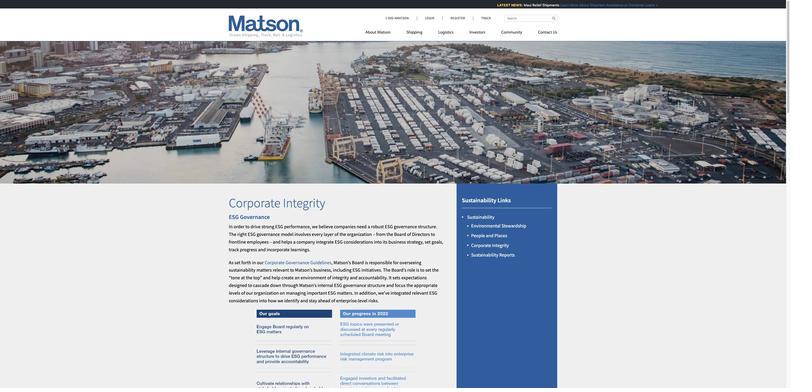 Task type: vqa. For each thing, say whether or not it's contained in the screenshot.
FIND
no



Task type: describe. For each thing, give the bounding box(es) containing it.
,
[[331, 260, 333, 266]]

1 horizontal spatial governance
[[286, 260, 309, 266]]

environmental
[[471, 223, 501, 229]]

we inside in order to drive strong esg performance, we believe companies need a robust esg governance structure. the right esg governance model involves every layer of the organization – from the board of directors to frontline employees – and helps a company integrate esg considerations into its business strategy, set goals, track progress and incorporate learnings.
[[312, 224, 318, 230]]

track
[[229, 247, 239, 253]]

the down companies
[[339, 232, 346, 238]]

governance inside , matson's board is responsible for overseeing sustainability matters relevant to matson's business, including esg initiatives. the board's role is to set the "tone at the top" and help create an environment of integrity and accountability. it sets expectations designed to cascade down through matson's internal esg governance structure and focus the appropriate levels of our organization on managing important esg matters. in addition, we've integrated relevant esg considerations into how we identify and stay ahead of enterprise-level risks.
[[343, 283, 366, 289]]

1 horizontal spatial relevant
[[412, 290, 428, 296]]

considerations inside in order to drive strong esg performance, we believe companies need a robust esg governance structure. the right esg governance model involves every layer of the organization – from the board of directors to frontline employees – and helps a company integrate esg considerations into its business strategy, set goals, track progress and incorporate learnings.
[[344, 239, 373, 245]]

it
[[389, 275, 392, 281]]

contact us link
[[530, 28, 557, 39]]

believe
[[319, 224, 333, 230]]

to right role
[[420, 267, 424, 273]]

drive
[[251, 224, 261, 230]]

including
[[333, 267, 352, 273]]

strong
[[262, 224, 274, 230]]

1-
[[385, 16, 388, 20]]

we've
[[378, 290, 390, 296]]

matson
[[377, 30, 391, 35]]

in inside in order to drive strong esg performance, we believe companies need a robust esg governance structure. the right esg governance model involves every layer of the organization – from the board of directors to frontline employees – and helps a company integrate esg considerations into its business strategy, set goals, track progress and incorporate learnings.
[[229, 224, 233, 230]]

environment
[[301, 275, 326, 281]]

robust
[[371, 224, 384, 230]]

every
[[312, 232, 323, 238]]

right
[[237, 232, 247, 238]]

layer
[[324, 232, 334, 238]]

of right layer
[[335, 232, 338, 238]]

4matson
[[395, 16, 409, 20]]

and down matters
[[263, 275, 271, 281]]

stewardship
[[501, 223, 526, 229]]

role
[[407, 267, 415, 273]]

employees
[[247, 239, 269, 245]]

focus
[[395, 283, 406, 289]]

how
[[268, 298, 277, 304]]

identify
[[284, 298, 299, 304]]

1-800-4matson
[[385, 16, 409, 20]]

Search search field
[[504, 15, 557, 22]]

set inside in order to drive strong esg performance, we believe companies need a robust esg governance structure. the right esg governance model involves every layer of the organization – from the board of directors to frontline employees – and helps a company integrate esg considerations into its business strategy, set goals, track progress and incorporate learnings.
[[425, 239, 431, 245]]

sustainability reports
[[471, 252, 515, 258]]

more
[[565, 3, 574, 7]]

corporate inside 'sustainability links' section
[[471, 243, 491, 249]]

to up the goals,
[[431, 232, 435, 238]]

800-
[[388, 16, 395, 20]]

shipping
[[406, 30, 422, 35]]

expectations
[[401, 275, 427, 281]]

responsible
[[369, 260, 392, 266]]

1 vertical spatial is
[[416, 267, 419, 273]]

guidelines
[[310, 260, 331, 266]]

level
[[358, 298, 367, 304]]

investors link
[[462, 28, 493, 39]]

community link
[[493, 28, 530, 39]]

forth
[[241, 260, 251, 266]]

the down expectations
[[406, 283, 413, 289]]

board inside in order to drive strong esg performance, we believe companies need a robust esg governance structure. the right esg governance model involves every layer of the organization – from the board of directors to frontline employees – and helps a company integrate esg considerations into its business strategy, set goals, track progress and incorporate learnings.
[[394, 232, 406, 238]]

corporate integrity inside 'sustainability links' section
[[471, 243, 509, 249]]

internal
[[318, 283, 333, 289]]

sustainability for sustainability link
[[467, 214, 494, 220]]

directors
[[412, 232, 430, 238]]

to left the cascade at the bottom left of the page
[[248, 283, 252, 289]]

people and places link
[[471, 233, 507, 239]]

board inside , matson's board is responsible for overseeing sustainability matters relevant to matson's business, including esg initiatives. the board's role is to set the "tone at the top" and help create an environment of integrity and accountability. it sets expectations designed to cascade down through matson's internal esg governance structure and focus the appropriate levels of our organization on managing important esg matters. in addition, we've integrated relevant esg considerations into how we identify and stay ahead of enterprise-level risks.
[[352, 260, 364, 266]]

integrity inside 'sustainability links' section
[[492, 243, 509, 249]]

initiatives.
[[361, 267, 382, 273]]

the for right
[[229, 232, 236, 238]]

top"
[[253, 275, 262, 281]]

the up the appropriate
[[432, 267, 439, 273]]

0 horizontal spatial governance
[[240, 213, 270, 221]]

esg up "from"
[[385, 224, 393, 230]]

ahead
[[318, 298, 330, 304]]

learnings.
[[291, 247, 310, 253]]

shipping link
[[398, 28, 430, 39]]

integrate
[[316, 239, 334, 245]]

down
[[270, 283, 281, 289]]

enterprise-
[[336, 298, 358, 304]]

sustainability links
[[462, 197, 511, 204]]

and down employees
[[258, 247, 266, 253]]

goals,
[[432, 239, 443, 245]]

of right ahead
[[331, 298, 335, 304]]

1 horizontal spatial a
[[368, 224, 370, 230]]

need
[[357, 224, 367, 230]]

important
[[307, 290, 327, 296]]

logistics link
[[430, 28, 462, 39]]

latest news: maui relief shipments learn more about shipment assistance or container loans >
[[492, 3, 653, 7]]

into inside , matson's board is responsible for overseeing sustainability matters relevant to matson's business, including esg initiatives. the board's role is to set the "tone at the top" and help create an environment of integrity and accountability. it sets expectations designed to cascade down through matson's internal esg governance structure and focus the appropriate levels of our organization on managing important esg matters. in addition, we've integrated relevant esg considerations into how we identify and stay ahead of enterprise-level risks.
[[259, 298, 267, 304]]

esg right including
[[352, 267, 360, 273]]

our inside , matson's board is responsible for overseeing sustainability matters relevant to matson's business, including esg initiatives. the board's role is to set the "tone at the top" and help create an environment of integrity and accountability. it sets expectations designed to cascade down through matson's internal esg governance structure and focus the appropriate levels of our organization on managing important esg matters. in addition, we've integrated relevant esg considerations into how we identify and stay ahead of enterprise-level risks.
[[246, 290, 253, 296]]

container
[[624, 3, 640, 7]]

register link
[[442, 16, 473, 20]]

create
[[281, 275, 294, 281]]

0 horizontal spatial is
[[365, 260, 368, 266]]

esg down 'integrity'
[[334, 283, 342, 289]]

to left drive
[[245, 224, 250, 230]]

overseeing
[[400, 260, 421, 266]]

at
[[241, 275, 245, 281]]

of up the strategy,
[[407, 232, 411, 238]]

companies
[[334, 224, 356, 230]]

sustainability
[[229, 267, 255, 273]]

and left the stay
[[300, 298, 308, 304]]

the up its
[[387, 232, 393, 238]]

of right 'levels'
[[241, 290, 245, 296]]

news:
[[507, 3, 518, 7]]

and inside 'sustainability links' section
[[486, 233, 494, 239]]

2 vertical spatial matson's
[[299, 283, 317, 289]]

frontline
[[229, 239, 246, 245]]

and right 'integrity'
[[350, 275, 358, 281]]

sustainability link
[[467, 214, 494, 220]]

0 vertical spatial corporate
[[229, 195, 280, 211]]

its
[[383, 239, 388, 245]]

0 vertical spatial relevant
[[273, 267, 289, 273]]

top menu navigation
[[365, 28, 557, 39]]

organization inside in order to drive strong esg performance, we believe companies need a robust esg governance structure. the right esg governance model involves every layer of the organization – from the board of directors to frontline employees – and helps a company integrate esg considerations into its business strategy, set goals, track progress and incorporate learnings.
[[347, 232, 372, 238]]

assistance
[[601, 3, 619, 7]]

login
[[425, 16, 434, 20]]

environmental stewardship link
[[471, 223, 526, 229]]



Task type: locate. For each thing, give the bounding box(es) containing it.
None search field
[[504, 15, 557, 22]]

in inside , matson's board is responsible for overseeing sustainability matters relevant to matson's business, including esg initiatives. the board's role is to set the "tone at the top" and help create an environment of integrity and accountability. it sets expectations designed to cascade down through matson's internal esg governance structure and focus the appropriate levels of our organization on managing important esg matters. in addition, we've integrated relevant esg considerations into how we identify and stay ahead of enterprise-level risks.
[[354, 290, 358, 296]]

designed
[[229, 283, 247, 289]]

the right the at
[[246, 275, 252, 281]]

into left its
[[374, 239, 382, 245]]

corporate governance guidelines link
[[265, 260, 331, 266]]

corporate down people
[[471, 243, 491, 249]]

set left the goals,
[[425, 239, 431, 245]]

0 vertical spatial in
[[229, 224, 233, 230]]

into
[[374, 239, 382, 245], [259, 298, 267, 304]]

1 vertical spatial corporate
[[471, 243, 491, 249]]

and down 'it'
[[386, 283, 394, 289]]

is right role
[[416, 267, 419, 273]]

track link
[[473, 16, 491, 20]]

maui
[[519, 3, 527, 7]]

1 vertical spatial integrity
[[492, 243, 509, 249]]

0 horizontal spatial the
[[229, 232, 236, 238]]

register
[[450, 16, 465, 20]]

1 horizontal spatial corporate integrity
[[471, 243, 509, 249]]

1 horizontal spatial is
[[416, 267, 419, 273]]

shipments
[[538, 3, 555, 7]]

0 horizontal spatial our
[[246, 290, 253, 296]]

the
[[339, 232, 346, 238], [387, 232, 393, 238], [432, 267, 439, 273], [246, 275, 252, 281], [406, 283, 413, 289]]

organization down 'need'
[[347, 232, 372, 238]]

logistics
[[438, 30, 454, 35]]

0 vertical spatial –
[[373, 232, 375, 238]]

0 horizontal spatial in
[[229, 224, 233, 230]]

login link
[[417, 16, 442, 20]]

1 vertical spatial we
[[277, 298, 283, 304]]

1 horizontal spatial considerations
[[344, 239, 373, 245]]

1 vertical spatial –
[[270, 239, 272, 245]]

0 horizontal spatial into
[[259, 298, 267, 304]]

and up corporate integrity link
[[486, 233, 494, 239]]

set right as
[[234, 260, 240, 266]]

sustainability for sustainability links
[[462, 197, 496, 204]]

set up the appropriate
[[425, 267, 431, 273]]

1 horizontal spatial board
[[394, 232, 406, 238]]

>
[[651, 3, 653, 7]]

incorporate
[[267, 247, 290, 253]]

2 vertical spatial governance
[[343, 283, 366, 289]]

board up initiatives.
[[352, 260, 364, 266]]

stay
[[309, 298, 317, 304]]

people and places
[[471, 233, 507, 239]]

as
[[229, 260, 234, 266]]

governance
[[240, 213, 270, 221], [286, 260, 309, 266]]

structure.
[[418, 224, 437, 230]]

levels
[[229, 290, 240, 296]]

governance down 'strong' on the left of the page
[[257, 232, 280, 238]]

considerations inside , matson's board is responsible for overseeing sustainability matters relevant to matson's business, including esg initiatives. the board's role is to set the "tone at the top" and help create an environment of integrity and accountability. it sets expectations designed to cascade down through matson's internal esg governance structure and focus the appropriate levels of our organization on managing important esg matters. in addition, we've integrated relevant esg considerations into how we identify and stay ahead of enterprise-level risks.
[[229, 298, 258, 304]]

integrity
[[283, 195, 325, 211], [492, 243, 509, 249]]

through
[[282, 283, 298, 289]]

0 vertical spatial matson's
[[334, 260, 351, 266]]

corporate up esg governance
[[229, 195, 280, 211]]

blue matson logo with ocean, shipping, truck, rail and logistics written beneath it. image
[[229, 16, 303, 37]]

sustainability up sustainability link
[[462, 197, 496, 204]]

appropriate
[[414, 283, 438, 289]]

sustainability up environmental
[[467, 214, 494, 220]]

about left matson
[[365, 30, 376, 35]]

0 vertical spatial organization
[[347, 232, 372, 238]]

0 horizontal spatial integrity
[[283, 195, 325, 211]]

"tone
[[229, 275, 240, 281]]

our down designed
[[246, 290, 253, 296]]

1 vertical spatial into
[[259, 298, 267, 304]]

–
[[373, 232, 375, 238], [270, 239, 272, 245]]

is
[[365, 260, 368, 266], [416, 267, 419, 273]]

in
[[252, 260, 256, 266]]

about right more
[[575, 3, 584, 7]]

matters.
[[337, 290, 353, 296]]

governance down learnings.
[[286, 260, 309, 266]]

in up 'level' on the left bottom of the page
[[354, 290, 358, 296]]

0 horizontal spatial a
[[293, 239, 296, 245]]

0 horizontal spatial organization
[[254, 290, 279, 296]]

1 horizontal spatial governance
[[343, 283, 366, 289]]

and up incorporate
[[273, 239, 280, 245]]

0 vertical spatial is
[[365, 260, 368, 266]]

considerations down 'levels'
[[229, 298, 258, 304]]

organization down the cascade at the bottom left of the page
[[254, 290, 279, 296]]

0 vertical spatial our
[[257, 260, 264, 266]]

0 vertical spatial board
[[394, 232, 406, 238]]

from
[[376, 232, 386, 238]]

0 vertical spatial integrity
[[283, 195, 325, 211]]

relevant
[[273, 267, 289, 273], [412, 290, 428, 296]]

sustainability links section
[[450, 184, 564, 389]]

contact us
[[538, 30, 557, 35]]

0 vertical spatial governance
[[394, 224, 417, 230]]

0 horizontal spatial about
[[365, 30, 376, 35]]

loans
[[641, 3, 650, 7]]

cascade
[[253, 283, 269, 289]]

– left "from"
[[373, 232, 375, 238]]

1 vertical spatial the
[[383, 267, 391, 273]]

organization
[[347, 232, 372, 238], [254, 290, 279, 296]]

into inside in order to drive strong esg performance, we believe companies need a robust esg governance structure. the right esg governance model involves every layer of the organization – from the board of directors to frontline employees – and helps a company integrate esg considerations into its business strategy, set goals, track progress and incorporate learnings.
[[374, 239, 382, 245]]

helps
[[281, 239, 292, 245]]

relief
[[528, 3, 537, 7]]

of up internal
[[327, 275, 331, 281]]

organization inside , matson's board is responsible for overseeing sustainability matters relevant to matson's business, including esg initiatives. the board's role is to set the "tone at the top" and help create an environment of integrity and accountability. it sets expectations designed to cascade down through matson's internal esg governance structure and focus the appropriate levels of our organization on managing important esg matters. in addition, we've integrated relevant esg considerations into how we identify and stay ahead of enterprise-level risks.
[[254, 290, 279, 296]]

0 vertical spatial a
[[368, 224, 370, 230]]

involves
[[294, 232, 311, 238]]

0 horizontal spatial considerations
[[229, 298, 258, 304]]

governance up directors
[[394, 224, 417, 230]]

integrity down places at right
[[492, 243, 509, 249]]

the inside , matson's board is responsible for overseeing sustainability matters relevant to matson's business, including esg initiatives. the board's role is to set the "tone at the top" and help create an environment of integrity and accountability. it sets expectations designed to cascade down through matson's internal esg governance structure and focus the appropriate levels of our organization on managing important esg matters. in addition, we've integrated relevant esg considerations into how we identify and stay ahead of enterprise-level risks.
[[383, 267, 391, 273]]

risks.
[[368, 298, 379, 304]]

integrated
[[391, 290, 411, 296]]

is up initiatives.
[[365, 260, 368, 266]]

1 vertical spatial governance
[[286, 260, 309, 266]]

0 horizontal spatial corporate integrity
[[229, 195, 325, 211]]

corpintegrity governance gray image
[[257, 310, 416, 389]]

board
[[394, 232, 406, 238], [352, 260, 364, 266]]

1 horizontal spatial our
[[257, 260, 264, 266]]

investors
[[469, 30, 485, 35]]

progress
[[240, 247, 257, 253]]

esg down the appropriate
[[429, 290, 437, 296]]

esg right integrate
[[335, 239, 343, 245]]

reports
[[499, 252, 515, 258]]

matson's
[[334, 260, 351, 266], [295, 267, 312, 273], [299, 283, 317, 289]]

1 vertical spatial sustainability
[[467, 214, 494, 220]]

the up frontline
[[229, 232, 236, 238]]

1 horizontal spatial about
[[575, 3, 584, 7]]

2 horizontal spatial governance
[[394, 224, 417, 230]]

set inside , matson's board is responsible for overseeing sustainability matters relevant to matson's business, including esg initiatives. the board's role is to set the "tone at the top" and help create an environment of integrity and accountability. it sets expectations designed to cascade down through matson's internal esg governance structure and focus the appropriate levels of our organization on managing important esg matters. in addition, we've integrated relevant esg considerations into how we identify and stay ahead of enterprise-level risks.
[[425, 267, 431, 273]]

1 vertical spatial set
[[234, 260, 240, 266]]

governance
[[394, 224, 417, 230], [257, 232, 280, 238], [343, 283, 366, 289]]

0 vertical spatial about
[[575, 3, 584, 7]]

on
[[280, 290, 285, 296]]

the for board's
[[383, 267, 391, 273]]

esg up order
[[229, 213, 239, 221]]

1 horizontal spatial we
[[312, 224, 318, 230]]

considerations
[[344, 239, 373, 245], [229, 298, 258, 304]]

we up the every
[[312, 224, 318, 230]]

relevant down the appropriate
[[412, 290, 428, 296]]

the
[[229, 232, 236, 238], [383, 267, 391, 273]]

us
[[553, 30, 557, 35]]

governance up drive
[[240, 213, 270, 221]]

1 vertical spatial relevant
[[412, 290, 428, 296]]

0 horizontal spatial relevant
[[273, 267, 289, 273]]

strategy,
[[407, 239, 424, 245]]

we inside , matson's board is responsible for overseeing sustainability matters relevant to matson's business, including esg initiatives. the board's role is to set the "tone at the top" and help create an environment of integrity and accountability. it sets expectations designed to cascade down through matson's internal esg governance structure and focus the appropriate levels of our organization on managing important esg matters. in addition, we've integrated relevant esg considerations into how we identify and stay ahead of enterprise-level risks.
[[277, 298, 283, 304]]

the inside in order to drive strong esg performance, we believe companies need a robust esg governance structure. the right esg governance model involves every layer of the organization – from the board of directors to frontline employees – and helps a company integrate esg considerations into its business strategy, set goals, track progress and incorporate learnings.
[[229, 232, 236, 238]]

0 vertical spatial set
[[425, 239, 431, 245]]

0 vertical spatial corporate integrity
[[229, 195, 325, 211]]

1 vertical spatial considerations
[[229, 298, 258, 304]]

matson operations in honolulu. image
[[0, 33, 786, 184]]

our right "in" at the left bottom
[[257, 260, 264, 266]]

corporate integrity up 'strong' on the left of the page
[[229, 195, 325, 211]]

1 vertical spatial organization
[[254, 290, 279, 296]]

1 horizontal spatial into
[[374, 239, 382, 245]]

search image
[[552, 16, 555, 20]]

0 horizontal spatial we
[[277, 298, 283, 304]]

performance,
[[284, 224, 311, 230]]

to up "create"
[[290, 267, 294, 273]]

a
[[368, 224, 370, 230], [293, 239, 296, 245]]

esg down drive
[[248, 232, 256, 238]]

we down on
[[277, 298, 283, 304]]

in left order
[[229, 224, 233, 230]]

0 horizontal spatial governance
[[257, 232, 280, 238]]

environmental stewardship
[[471, 223, 526, 229]]

matson's down corporate governance guidelines link
[[295, 267, 312, 273]]

, matson's board is responsible for overseeing sustainability matters relevant to matson's business, including esg initiatives. the board's role is to set the "tone at the top" and help create an environment of integrity and accountability. it sets expectations designed to cascade down through matson's internal esg governance structure and focus the appropriate levels of our organization on managing important esg matters. in addition, we've integrated relevant esg considerations into how we identify and stay ahead of enterprise-level risks.
[[229, 260, 439, 304]]

in
[[229, 224, 233, 230], [354, 290, 358, 296]]

governance up matters.
[[343, 283, 366, 289]]

about matson link
[[365, 28, 398, 39]]

1 horizontal spatial in
[[354, 290, 358, 296]]

the up 'it'
[[383, 267, 391, 273]]

business,
[[313, 267, 332, 273]]

or
[[620, 3, 623, 7]]

0 vertical spatial considerations
[[344, 239, 373, 245]]

in order to drive strong esg performance, we believe companies need a robust esg governance structure. the right esg governance model involves every layer of the organization – from the board of directors to frontline employees – and helps a company integrate esg considerations into its business strategy, set goals, track progress and incorporate learnings.
[[229, 224, 443, 253]]

help
[[272, 275, 280, 281]]

1-800-4matson link
[[385, 16, 417, 20]]

1 horizontal spatial integrity
[[492, 243, 509, 249]]

matson's up including
[[334, 260, 351, 266]]

matters
[[256, 267, 272, 273]]

board's
[[391, 267, 406, 273]]

1 vertical spatial governance
[[257, 232, 280, 238]]

0 horizontal spatial –
[[270, 239, 272, 245]]

a right helps
[[293, 239, 296, 245]]

1 horizontal spatial organization
[[347, 232, 372, 238]]

1 vertical spatial about
[[365, 30, 376, 35]]

– up incorporate
[[270, 239, 272, 245]]

sustainability for sustainability reports
[[471, 252, 498, 258]]

0 vertical spatial we
[[312, 224, 318, 230]]

integrity up performance,
[[283, 195, 325, 211]]

into left how
[[259, 298, 267, 304]]

corporate up matters
[[265, 260, 285, 266]]

latest
[[492, 3, 506, 7]]

board up business
[[394, 232, 406, 238]]

matson's down environment
[[299, 283, 317, 289]]

0 horizontal spatial board
[[352, 260, 364, 266]]

1 vertical spatial our
[[246, 290, 253, 296]]

to
[[245, 224, 250, 230], [431, 232, 435, 238], [290, 267, 294, 273], [420, 267, 424, 273], [248, 283, 252, 289]]

1 horizontal spatial the
[[383, 267, 391, 273]]

learn
[[556, 3, 565, 7]]

corporate integrity down people and places
[[471, 243, 509, 249]]

esg down internal
[[328, 290, 336, 296]]

as set forth in our corporate governance guidelines
[[229, 260, 331, 266]]

community
[[501, 30, 522, 35]]

1 vertical spatial in
[[354, 290, 358, 296]]

esg
[[229, 213, 239, 221], [275, 224, 283, 230], [385, 224, 393, 230], [248, 232, 256, 238], [335, 239, 343, 245], [352, 267, 360, 273], [334, 283, 342, 289], [328, 290, 336, 296], [429, 290, 437, 296]]

an
[[295, 275, 300, 281]]

links
[[498, 197, 511, 204]]

places
[[494, 233, 507, 239]]

0 vertical spatial sustainability
[[462, 197, 496, 204]]

a right 'need'
[[368, 224, 370, 230]]

relevant down "as set forth in our corporate governance guidelines"
[[273, 267, 289, 273]]

business
[[388, 239, 406, 245]]

about inside about matson link
[[365, 30, 376, 35]]

2 vertical spatial set
[[425, 267, 431, 273]]

esg governance
[[229, 213, 270, 221]]

1 vertical spatial corporate integrity
[[471, 243, 509, 249]]

2 vertical spatial sustainability
[[471, 252, 498, 258]]

0 vertical spatial into
[[374, 239, 382, 245]]

0 vertical spatial the
[[229, 232, 236, 238]]

1 vertical spatial matson's
[[295, 267, 312, 273]]

1 vertical spatial board
[[352, 260, 364, 266]]

esg up model at the left bottom
[[275, 224, 283, 230]]

1 vertical spatial a
[[293, 239, 296, 245]]

set
[[425, 239, 431, 245], [234, 260, 240, 266], [425, 267, 431, 273]]

considerations down 'need'
[[344, 239, 373, 245]]

2 vertical spatial corporate
[[265, 260, 285, 266]]

sustainability down corporate integrity link
[[471, 252, 498, 258]]

0 vertical spatial governance
[[240, 213, 270, 221]]

1 horizontal spatial –
[[373, 232, 375, 238]]



